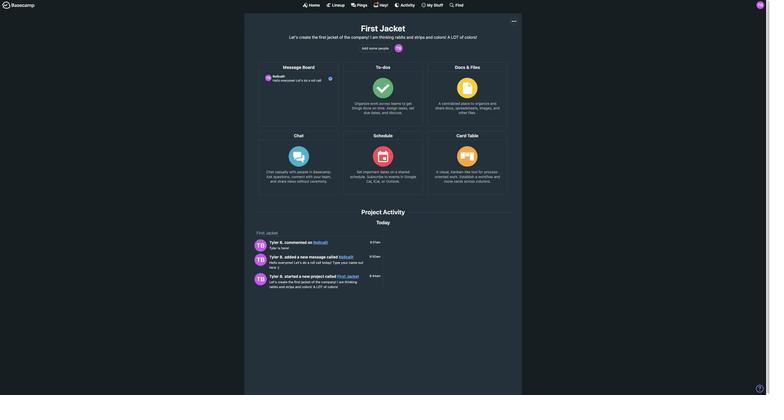 Task type: describe. For each thing, give the bounding box(es) containing it.
first for first jacket
[[257, 231, 265, 236]]

today!
[[322, 261, 332, 265]]

tyler b. added a new message called rollcall!
[[270, 255, 354, 260]]

tyler black image for tyler b. added a new message called rollcall!
[[255, 254, 267, 266]]

new for message
[[301, 255, 308, 260]]

a inside the hello everyone! let's do a roll call today! type your name out here :)
[[308, 261, 310, 265]]

let's for first
[[289, 35, 298, 40]]

pings button
[[351, 3, 368, 8]]

tyler for tyler b. commented on rollcall!
[[270, 241, 279, 245]]

add some people link
[[359, 44, 393, 53]]

everyone!
[[278, 261, 294, 265]]

a inside first jacket let's create the first jacket of the company! i am thinking rabits and strips and colors! a lot of colors!
[[448, 35, 451, 40]]

hey!
[[380, 3, 389, 7]]

tyler b. started a new project called first jacket
[[270, 274, 359, 279]]

am inside first jacket let's create the first jacket of the company! i am thinking rabits and strips and colors! a lot of colors!
[[373, 35, 379, 40]]

home
[[309, 3, 320, 7]]

home link
[[303, 3, 320, 8]]

jacket for first jacket let's create the first jacket of the company! i am thinking rabits and strips and colors! a lot of colors!
[[380, 24, 406, 33]]

commented
[[285, 241, 307, 245]]

lot inside first jacket let's create the first jacket of the company! i am thinking rabits and strips and colors! a lot of colors!
[[452, 35, 459, 40]]

out
[[359, 261, 364, 265]]

first inside 'let's create the first jacket of the company! i am thinking rabits and strips and colors! a lot of colors!'
[[295, 280, 301, 284]]

added
[[285, 255, 297, 260]]

my stuff button
[[422, 3, 444, 8]]

project activity
[[362, 209, 405, 216]]

main element
[[0, 0, 767, 10]]

tyler for tyler b. added a new message called rollcall!
[[270, 255, 279, 260]]

called for message
[[327, 255, 338, 260]]

activity link
[[395, 3, 415, 8]]

9:50am element
[[370, 255, 381, 259]]

today
[[377, 220, 390, 226]]

add some people
[[362, 46, 389, 50]]

strips inside 'let's create the first jacket of the company! i am thinking rabits and strips and colors! a lot of colors!'
[[286, 285, 295, 289]]

9:50am
[[370, 255, 381, 259]]

roll
[[311, 261, 315, 265]]

0 horizontal spatial first jacket link
[[257, 231, 278, 236]]

some
[[369, 46, 378, 50]]

:)
[[277, 266, 280, 270]]

message
[[309, 255, 326, 260]]

create inside first jacket let's create the first jacket of the company! i am thinking rabits and strips and colors! a lot of colors!
[[300, 35, 311, 40]]

here
[[270, 266, 276, 270]]

a for added
[[297, 255, 300, 260]]

b. for commented
[[280, 241, 284, 245]]

jacket for first jacket
[[266, 231, 278, 236]]

rabits inside 'let's create the first jacket of the company! i am thinking rabits and strips and colors! a lot of colors!'
[[270, 285, 278, 289]]

project
[[311, 274, 325, 279]]

rabits inside first jacket let's create the first jacket of the company! i am thinking rabits and strips and colors! a lot of colors!
[[395, 35, 406, 40]]

9:44am element
[[370, 275, 381, 278]]

let's for hello
[[294, 261, 302, 265]]

thinking inside first jacket let's create the first jacket of the company! i am thinking rabits and strips and colors! a lot of colors!
[[380, 35, 394, 40]]

switch accounts image
[[2, 1, 35, 9]]

tyler b. commented on rollcall!
[[270, 241, 328, 245]]

tyler for tyler b. started a new project called first jacket
[[270, 274, 279, 279]]

first jacket
[[257, 231, 278, 236]]

lot inside 'let's create the first jacket of the company! i am thinking rabits and strips and colors! a lot of colors!'
[[317, 285, 323, 289]]

your
[[342, 261, 348, 265]]

create inside 'let's create the first jacket of the company! i am thinking rabits and strips and colors! a lot of colors!'
[[278, 280, 288, 284]]

1 vertical spatial activity
[[383, 209, 405, 216]]

find
[[456, 3, 464, 7]]

project
[[362, 209, 382, 216]]

9:44am
[[370, 275, 381, 278]]



Task type: locate. For each thing, give the bounding box(es) containing it.
my stuff
[[428, 3, 444, 7]]

2 vertical spatial a
[[299, 274, 302, 279]]

company! up add
[[352, 35, 370, 40]]

jacket inside first jacket let's create the first jacket of the company! i am thinking rabits and strips and colors! a lot of colors!
[[328, 35, 339, 40]]

name
[[349, 261, 358, 265]]

1 vertical spatial jacket
[[302, 280, 311, 284]]

1 vertical spatial b.
[[280, 255, 284, 260]]

1 horizontal spatial rabits
[[395, 35, 406, 40]]

i inside first jacket let's create the first jacket of the company! i am thinking rabits and strips and colors! a lot of colors!
[[371, 35, 372, 40]]

0 vertical spatial thinking
[[380, 35, 394, 40]]

company! inside 'let's create the first jacket of the company! i am thinking rabits and strips and colors! a lot of colors!'
[[322, 280, 337, 284]]

on
[[308, 241, 313, 245]]

i inside 'let's create the first jacket of the company! i am thinking rabits and strips and colors! a lot of colors!'
[[338, 280, 339, 284]]

let's create the first jacket of the company! i am thinking rabits and strips and colors! a lot of colors!
[[270, 280, 357, 289]]

strips
[[415, 35, 425, 40], [286, 285, 295, 289]]

0 horizontal spatial first
[[257, 231, 265, 236]]

1 horizontal spatial jacket
[[347, 274, 359, 279]]

0 vertical spatial called
[[327, 255, 338, 260]]

1 horizontal spatial first
[[338, 274, 346, 279]]

0 vertical spatial a
[[448, 35, 451, 40]]

1 vertical spatial first
[[295, 280, 301, 284]]

1 horizontal spatial i
[[371, 35, 372, 40]]

of
[[340, 35, 343, 40], [460, 35, 464, 40], [312, 280, 315, 284], [324, 285, 327, 289]]

0 vertical spatial a
[[297, 255, 300, 260]]

a
[[448, 35, 451, 40], [314, 285, 316, 289]]

1 vertical spatial company!
[[322, 280, 337, 284]]

2 tyler from the top
[[270, 246, 277, 251]]

jacket
[[328, 35, 339, 40], [302, 280, 311, 284]]

thinking up people
[[380, 35, 394, 40]]

rollcall! up the your
[[339, 255, 354, 260]]

first jacket link up is
[[257, 231, 278, 236]]

first for first jacket let's create the first jacket of the company! i am thinking rabits and strips and colors! a lot of colors!
[[361, 24, 378, 33]]

0 horizontal spatial rabits
[[270, 285, 278, 289]]

0 horizontal spatial thinking
[[345, 280, 357, 284]]

1 vertical spatial first jacket link
[[338, 274, 359, 279]]

0 vertical spatial first jacket link
[[257, 231, 278, 236]]

company!
[[352, 35, 370, 40], [322, 280, 337, 284]]

0 horizontal spatial strips
[[286, 285, 295, 289]]

thinking inside 'let's create the first jacket of the company! i am thinking rabits and strips and colors! a lot of colors!'
[[345, 280, 357, 284]]

0 vertical spatial strips
[[415, 35, 425, 40]]

1 vertical spatial first
[[257, 231, 265, 236]]

activity
[[401, 3, 415, 7], [383, 209, 405, 216]]

lineup
[[332, 3, 345, 7]]

1 vertical spatial rollcall! link
[[339, 255, 354, 260]]

0 vertical spatial activity
[[401, 3, 415, 7]]

and
[[407, 35, 414, 40], [426, 35, 433, 40], [279, 285, 285, 289], [295, 285, 301, 289]]

called right the project
[[325, 274, 337, 279]]

rabits up tyler black icon
[[395, 35, 406, 40]]

do
[[303, 261, 307, 265]]

is
[[278, 246, 281, 251]]

tyler left is
[[270, 246, 277, 251]]

1 tyler from the top
[[270, 241, 279, 245]]

0 vertical spatial rollcall!
[[314, 241, 328, 245]]

stuff
[[434, 3, 444, 7]]

add
[[362, 46, 368, 50]]

1 horizontal spatial company!
[[352, 35, 370, 40]]

type
[[333, 261, 341, 265]]

b. up tyler is here!
[[280, 241, 284, 245]]

0 vertical spatial rollcall! link
[[314, 241, 328, 245]]

0 horizontal spatial jacket
[[302, 280, 311, 284]]

jacket up tyler black icon
[[380, 24, 406, 33]]

0 vertical spatial first
[[361, 24, 378, 33]]

hello everyone! let's do a roll call today! type your name out here :)
[[270, 261, 364, 270]]

jacket
[[380, 24, 406, 33], [266, 231, 278, 236], [347, 274, 359, 279]]

1 horizontal spatial a
[[448, 35, 451, 40]]

let's inside first jacket let's create the first jacket of the company! i am thinking rabits and strips and colors! a lot of colors!
[[289, 35, 298, 40]]

rollcall! link
[[314, 241, 328, 245], [339, 255, 354, 260]]

called up type
[[327, 255, 338, 260]]

tyler black image
[[395, 44, 403, 52]]

0 vertical spatial create
[[300, 35, 311, 40]]

0 vertical spatial b.
[[280, 241, 284, 245]]

tyler black image for tyler b. started a new project called first jacket
[[255, 273, 267, 286]]

2 b. from the top
[[280, 255, 284, 260]]

jacket down name
[[347, 274, 359, 279]]

9:51am element
[[370, 241, 381, 244]]

jacket up is
[[266, 231, 278, 236]]

1 horizontal spatial am
[[373, 35, 379, 40]]

a
[[297, 255, 300, 260], [308, 261, 310, 265], [299, 274, 302, 279]]

pings
[[357, 3, 368, 7]]

0 horizontal spatial a
[[314, 285, 316, 289]]

hey! button
[[374, 2, 389, 8]]

1 vertical spatial new
[[303, 274, 310, 279]]

1 vertical spatial let's
[[294, 261, 302, 265]]

tyler for tyler is here!
[[270, 246, 277, 251]]

colors!
[[434, 35, 447, 40], [465, 35, 478, 40], [302, 285, 313, 289], [328, 285, 338, 289]]

tyler down here
[[270, 274, 279, 279]]

1 horizontal spatial lot
[[452, 35, 459, 40]]

1 vertical spatial rabits
[[270, 285, 278, 289]]

0 horizontal spatial jacket
[[266, 231, 278, 236]]

b. for started
[[280, 274, 284, 279]]

1 vertical spatial a
[[314, 285, 316, 289]]

b. left started
[[280, 274, 284, 279]]

my
[[428, 3, 433, 7]]

1 vertical spatial rollcall!
[[339, 255, 354, 260]]

first inside first jacket let's create the first jacket of the company! i am thinking rabits and strips and colors! a lot of colors!
[[361, 24, 378, 33]]

0 horizontal spatial i
[[338, 280, 339, 284]]

lot
[[452, 35, 459, 40], [317, 285, 323, 289]]

tyler up is
[[270, 241, 279, 245]]

called
[[327, 255, 338, 260], [325, 274, 337, 279]]

rollcall! right "on"
[[314, 241, 328, 245]]

rabits
[[395, 35, 406, 40], [270, 285, 278, 289]]

1 vertical spatial thinking
[[345, 280, 357, 284]]

0 horizontal spatial rollcall! link
[[314, 241, 328, 245]]

rollcall! link for tyler b. added a new message called
[[339, 255, 354, 260]]

am down the your
[[340, 280, 344, 284]]

1 vertical spatial jacket
[[266, 231, 278, 236]]

let's
[[289, 35, 298, 40], [294, 261, 302, 265], [270, 280, 277, 284]]

a inside 'let's create the first jacket of the company! i am thinking rabits and strips and colors! a lot of colors!'
[[314, 285, 316, 289]]

b. for added
[[280, 255, 284, 260]]

2 vertical spatial first
[[338, 274, 346, 279]]

create
[[300, 35, 311, 40], [278, 280, 288, 284]]

3 tyler from the top
[[270, 255, 279, 260]]

0 vertical spatial jacket
[[328, 35, 339, 40]]

0 vertical spatial first
[[319, 35, 327, 40]]

jacket inside first jacket let's create the first jacket of the company! i am thinking rabits and strips and colors! a lot of colors!
[[380, 24, 406, 33]]

1 vertical spatial called
[[325, 274, 337, 279]]

i down type
[[338, 280, 339, 284]]

first jacket link down the your
[[338, 274, 359, 279]]

9:51am
[[370, 241, 381, 244]]

tyler is here!
[[270, 246, 289, 251]]

let's inside the hello everyone! let's do a roll call today! type your name out here :)
[[294, 261, 302, 265]]

tyler black image
[[757, 1, 765, 9], [255, 240, 267, 252], [255, 254, 267, 266], [255, 273, 267, 286]]

rollcall! link right "on"
[[314, 241, 328, 245]]

here!
[[282, 246, 289, 251]]

am inside 'let's create the first jacket of the company! i am thinking rabits and strips and colors! a lot of colors!'
[[340, 280, 344, 284]]

let's inside 'let's create the first jacket of the company! i am thinking rabits and strips and colors! a lot of colors!'
[[270, 280, 277, 284]]

find button
[[450, 3, 464, 8]]

first jacket link
[[257, 231, 278, 236], [338, 274, 359, 279]]

0 vertical spatial new
[[301, 255, 308, 260]]

0 horizontal spatial am
[[340, 280, 344, 284]]

0 vertical spatial company!
[[352, 35, 370, 40]]

2 vertical spatial b.
[[280, 274, 284, 279]]

0 vertical spatial jacket
[[380, 24, 406, 33]]

tyler black image for tyler b. commented on rollcall!
[[255, 240, 267, 252]]

the
[[312, 35, 318, 40], [344, 35, 350, 40], [289, 280, 294, 284], [316, 280, 321, 284]]

jacket inside 'let's create the first jacket of the company! i am thinking rabits and strips and colors! a lot of colors!'
[[302, 280, 311, 284]]

2 vertical spatial jacket
[[347, 274, 359, 279]]

activity left my
[[401, 3, 415, 7]]

rollcall!
[[314, 241, 328, 245], [339, 255, 354, 260]]

b. up everyone!
[[280, 255, 284, 260]]

a right the 'added'
[[297, 255, 300, 260]]

rollcall! link up the your
[[339, 255, 354, 260]]

am up 'add some people'
[[373, 35, 379, 40]]

activity up today
[[383, 209, 405, 216]]

a for started
[[299, 274, 302, 279]]

1 horizontal spatial rollcall! link
[[339, 255, 354, 260]]

2 horizontal spatial jacket
[[380, 24, 406, 33]]

1 horizontal spatial rollcall!
[[339, 255, 354, 260]]

0 horizontal spatial rollcall!
[[314, 241, 328, 245]]

thinking down name
[[345, 280, 357, 284]]

0 vertical spatial am
[[373, 35, 379, 40]]

thinking
[[380, 35, 394, 40], [345, 280, 357, 284]]

1 vertical spatial lot
[[317, 285, 323, 289]]

lineup link
[[326, 3, 345, 8]]

call
[[316, 261, 322, 265]]

company! inside first jacket let's create the first jacket of the company! i am thinking rabits and strips and colors! a lot of colors!
[[352, 35, 370, 40]]

new
[[301, 255, 308, 260], [303, 274, 310, 279]]

rollcall! link for tyler b. commented on
[[314, 241, 328, 245]]

tyler
[[270, 241, 279, 245], [270, 246, 277, 251], [270, 255, 279, 260], [270, 274, 279, 279]]

2 vertical spatial let's
[[270, 280, 277, 284]]

0 vertical spatial lot
[[452, 35, 459, 40]]

1 vertical spatial i
[[338, 280, 339, 284]]

tyler up hello
[[270, 255, 279, 260]]

started
[[285, 274, 298, 279]]

0 horizontal spatial first
[[295, 280, 301, 284]]

1 horizontal spatial strips
[[415, 35, 425, 40]]

0 horizontal spatial lot
[[317, 285, 323, 289]]

a right do
[[308, 261, 310, 265]]

1 horizontal spatial create
[[300, 35, 311, 40]]

new up do
[[301, 255, 308, 260]]

activity inside main element
[[401, 3, 415, 7]]

2 horizontal spatial first
[[361, 24, 378, 33]]

0 horizontal spatial create
[[278, 280, 288, 284]]

i
[[371, 35, 372, 40], [338, 280, 339, 284]]

1 b. from the top
[[280, 241, 284, 245]]

1 vertical spatial strips
[[286, 285, 295, 289]]

i up some
[[371, 35, 372, 40]]

first
[[361, 24, 378, 33], [257, 231, 265, 236], [338, 274, 346, 279]]

1 vertical spatial am
[[340, 280, 344, 284]]

new for project
[[303, 274, 310, 279]]

b.
[[280, 241, 284, 245], [280, 255, 284, 260], [280, 274, 284, 279]]

a right started
[[299, 274, 302, 279]]

0 vertical spatial i
[[371, 35, 372, 40]]

new up 'let's create the first jacket of the company! i am thinking rabits and strips and colors! a lot of colors!'
[[303, 274, 310, 279]]

1 horizontal spatial jacket
[[328, 35, 339, 40]]

3 b. from the top
[[280, 274, 284, 279]]

am
[[373, 35, 379, 40], [340, 280, 344, 284]]

0 vertical spatial rabits
[[395, 35, 406, 40]]

company! down the project
[[322, 280, 337, 284]]

rabits down here
[[270, 285, 278, 289]]

first jacket let's create the first jacket of the company! i am thinking rabits and strips and colors! a lot of colors!
[[289, 24, 478, 40]]

first
[[319, 35, 327, 40], [295, 280, 301, 284]]

called for project
[[325, 274, 337, 279]]

0 horizontal spatial company!
[[322, 280, 337, 284]]

strips inside first jacket let's create the first jacket of the company! i am thinking rabits and strips and colors! a lot of colors!
[[415, 35, 425, 40]]

1 horizontal spatial first
[[319, 35, 327, 40]]

people
[[379, 46, 389, 50]]

1 horizontal spatial thinking
[[380, 35, 394, 40]]

1 vertical spatial create
[[278, 280, 288, 284]]

0 vertical spatial let's
[[289, 35, 298, 40]]

4 tyler from the top
[[270, 274, 279, 279]]

1 vertical spatial a
[[308, 261, 310, 265]]

1 horizontal spatial first jacket link
[[338, 274, 359, 279]]

hello
[[270, 261, 277, 265]]

first inside first jacket let's create the first jacket of the company! i am thinking rabits and strips and colors! a lot of colors!
[[319, 35, 327, 40]]



Task type: vqa. For each thing, say whether or not it's contained in the screenshot.
leftmost Sat
no



